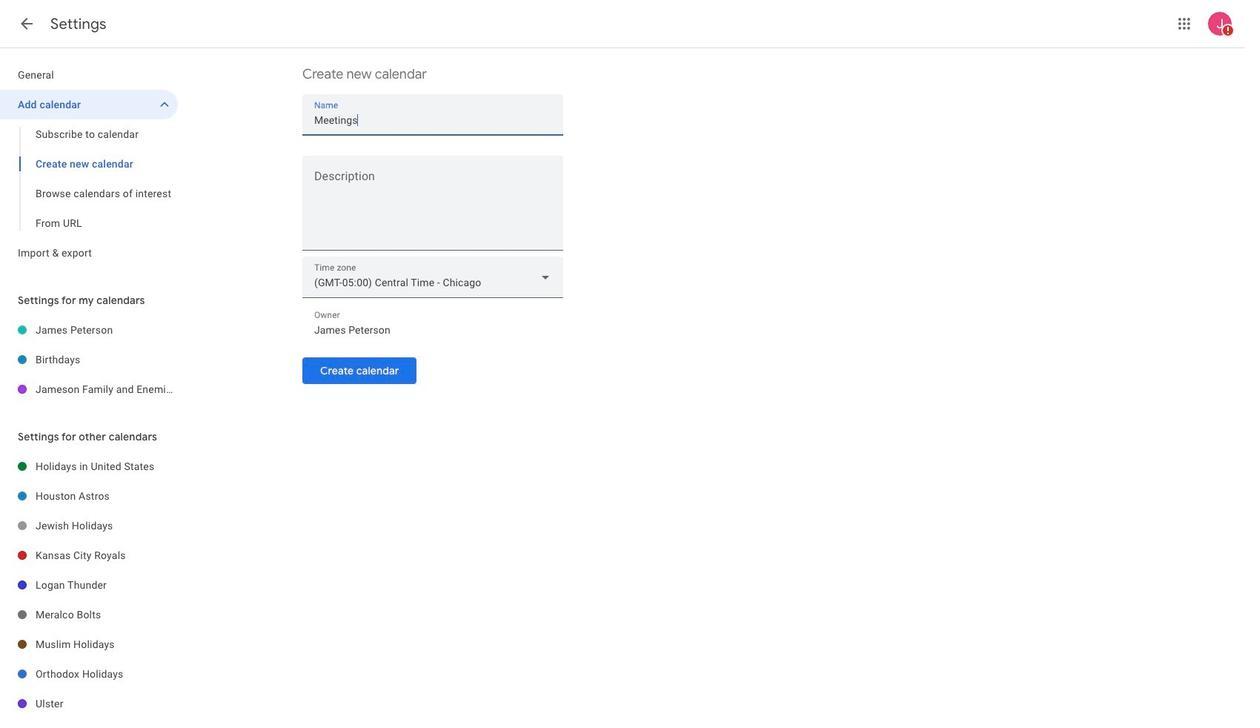 Task type: describe. For each thing, give the bounding box(es) containing it.
ulster tree item
[[0, 689, 178, 714]]

add calendar tree item
[[0, 90, 178, 119]]

logan thunder tree item
[[0, 570, 178, 600]]

jewish holidays tree item
[[0, 511, 178, 541]]

muslim holidays tree item
[[0, 630, 178, 659]]

james peterson tree item
[[0, 315, 178, 345]]

go back image
[[18, 15, 36, 33]]



Task type: locate. For each thing, give the bounding box(es) containing it.
None text field
[[303, 173, 564, 244], [314, 320, 552, 340], [303, 173, 564, 244], [314, 320, 552, 340]]

0 vertical spatial tree
[[0, 60, 178, 268]]

tree
[[0, 60, 178, 268], [0, 315, 178, 404], [0, 452, 178, 714]]

3 tree from the top
[[0, 452, 178, 714]]

1 vertical spatial tree
[[0, 315, 178, 404]]

birthdays tree item
[[0, 345, 178, 374]]

houston astros tree item
[[0, 481, 178, 511]]

jameson family and enemies bbq and brawl tree item
[[0, 374, 178, 404]]

holidays in united states tree item
[[0, 452, 178, 481]]

orthodox holidays tree item
[[0, 659, 178, 689]]

2 tree from the top
[[0, 315, 178, 404]]

meralco bolts tree item
[[0, 600, 178, 630]]

heading
[[50, 15, 107, 33]]

kansas city royals tree item
[[0, 541, 178, 570]]

1 tree from the top
[[0, 60, 178, 268]]

group
[[0, 119, 178, 238]]

None text field
[[314, 110, 552, 131]]

None field
[[303, 257, 564, 298]]

2 vertical spatial tree
[[0, 452, 178, 714]]



Task type: vqa. For each thing, say whether or not it's contained in the screenshot.
'28, today' element related to 22 element for the topmost 11 ELEMENT APRIL 5 ELEMENT's 20 element 13 element
no



